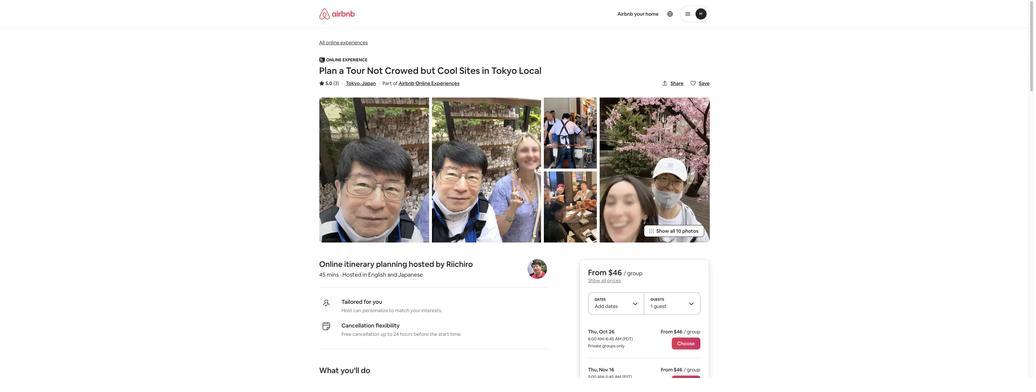 Task type: describe. For each thing, give the bounding box(es) containing it.
am
[[616, 337, 622, 342]]

for
[[364, 299, 372, 306]]

private
[[589, 344, 602, 349]]

choose
[[678, 341, 695, 347]]

all inside show all 10 photos link
[[670, 228, 676, 234]]

plan a tour not crowed but cool sites in tokyo local
[[319, 65, 542, 77]]

26
[[609, 329, 615, 335]]

show inside from $46 / group show all prices
[[589, 278, 601, 284]]

choose link
[[672, 338, 701, 350]]

airbnb your home
[[618, 11, 659, 17]]

hosted
[[409, 260, 434, 269]]

/ for thu, oct 26
[[684, 329, 686, 335]]

groups
[[603, 344, 616, 349]]

to inside 'cancellation flexibility free cancellation up to 24 hours before the start time.'
[[388, 331, 393, 338]]

$46 for thu, oct 26
[[674, 329, 683, 335]]

but
[[421, 65, 436, 77]]

save
[[699, 80, 710, 87]]

profile element
[[523, 0, 710, 28]]

online itinerary planning hosted by riichiro 45 mins · hosted in english and japanese
[[319, 260, 473, 279]]

thu, for thu, nov 16
[[589, 367, 599, 373]]

all
[[319, 39, 325, 46]]

/ for thu, nov 16
[[684, 367, 686, 373]]

hours
[[400, 331, 413, 338]]

by riichiro
[[436, 260, 473, 269]]

cancellation
[[342, 322, 375, 330]]

thu, for thu, oct 26 6:00 am–6:45 am (pdt) private groups only
[[589, 329, 599, 335]]

show all prices button
[[589, 278, 621, 284]]

5.0 (3)
[[326, 80, 339, 87]]

of
[[393, 80, 398, 87]]

a
[[339, 65, 344, 77]]

tokyo
[[492, 65, 517, 77]]

from $46 / group show all prices
[[589, 268, 643, 284]]

· tokyo, japan · part of airbnb online experiences
[[342, 80, 460, 87]]

english
[[368, 271, 386, 279]]

show inside show all 10 photos link
[[657, 228, 669, 234]]

$46 inside from $46 / group show all prices
[[609, 268, 622, 278]]

guests 1 guest
[[651, 298, 667, 310]]

guest
[[654, 303, 667, 310]]

airbnb inside airbnb your home link
[[618, 11, 634, 17]]

guests
[[651, 298, 665, 302]]

hosted
[[343, 271, 362, 279]]

in inside online itinerary planning hosted by riichiro 45 mins · hosted in english and japanese
[[363, 271, 367, 279]]

online
[[326, 57, 342, 63]]

save button
[[688, 77, 713, 89]]

16
[[610, 367, 615, 373]]

not
[[367, 65, 383, 77]]

experience
[[343, 57, 368, 63]]

the
[[430, 331, 438, 338]]

1 horizontal spatial in
[[482, 65, 490, 77]]

japanese
[[399, 271, 423, 279]]

(3)
[[334, 80, 339, 87]]

all online experiences
[[319, 39, 368, 46]]

share button
[[660, 77, 687, 89]]

online
[[326, 39, 340, 46]]

cool
[[438, 65, 458, 77]]

dates
[[606, 303, 618, 310]]

show all 10 photos
[[657, 228, 699, 234]]

to inside tailored for you host can personalize to match your interests.
[[389, 308, 394, 314]]

photos
[[683, 228, 699, 234]]

tour
[[346, 65, 365, 77]]

online experience
[[326, 57, 368, 63]]

only
[[617, 344, 625, 349]]

experiences
[[341, 39, 368, 46]]

1
[[651, 303, 653, 310]]

am–6:45
[[598, 337, 615, 342]]

flexibility
[[376, 322, 400, 330]]

prices
[[608, 278, 621, 284]]

add
[[595, 303, 605, 310]]

what
[[319, 366, 339, 376]]

all inside from $46 / group show all prices
[[602, 278, 607, 284]]

45
[[319, 271, 326, 279]]

group for thu, nov 16
[[688, 367, 701, 373]]

from for thu, nov 16
[[661, 367, 673, 373]]

your inside 'profile' "element"
[[635, 11, 645, 17]]

itinerary
[[344, 260, 375, 269]]

free
[[342, 331, 352, 338]]

local
[[519, 65, 542, 77]]

nov
[[600, 367, 609, 373]]

tokyo,
[[346, 80, 361, 87]]



Task type: vqa. For each thing, say whether or not it's contained in the screenshot.
great
no



Task type: locate. For each thing, give the bounding box(es) containing it.
your right the match
[[411, 308, 421, 314]]

0 vertical spatial /
[[624, 270, 627, 277]]

airbnb right of
[[399, 80, 415, 87]]

from for thu, oct 26
[[661, 329, 673, 335]]

2 vertical spatial from
[[661, 367, 673, 373]]

from down choose link
[[661, 367, 673, 373]]

thu, left nov
[[589, 367, 599, 373]]

2 vertical spatial group
[[688, 367, 701, 373]]

group for thu, oct 26
[[688, 329, 701, 335]]

·
[[342, 80, 343, 87], [379, 80, 380, 87], [340, 271, 341, 279]]

from $46 / group up choose link
[[661, 329, 701, 335]]

(pdt)
[[623, 337, 634, 342]]

1 vertical spatial to
[[388, 331, 393, 338]]

all left 10
[[670, 228, 676, 234]]

part
[[383, 80, 392, 87]]

0 vertical spatial thu,
[[589, 329, 599, 335]]

show all 10 photos link
[[644, 225, 705, 237]]

0 horizontal spatial online
[[319, 260, 343, 269]]

airbnb online experiences link
[[399, 80, 460, 87]]

looking at tuna fish subdivision at a fish shop at a local shopping street. later taste a freshly cut sashimi. image
[[544, 98, 597, 169], [544, 98, 597, 169]]

it's me, your guide, in front of dedicated beckoning cat figures at gotokuji temple image
[[319, 98, 429, 243], [319, 98, 429, 243]]

from $46 / group for thu, oct 26
[[661, 329, 701, 335]]

group
[[628, 270, 643, 277], [688, 329, 701, 335], [688, 367, 701, 373]]

2 thu, from the top
[[589, 367, 599, 373]]

thu, inside thu, oct 26 6:00 am–6:45 am (pdt) private groups only
[[589, 329, 599, 335]]

0 horizontal spatial airbnb
[[399, 80, 415, 87]]

1 vertical spatial online
[[319, 260, 343, 269]]

1 horizontal spatial your
[[635, 11, 645, 17]]

airbnb
[[618, 11, 634, 17], [399, 80, 415, 87]]

1 from $46 / group from the top
[[661, 329, 701, 335]]

0 vertical spatial online
[[416, 80, 431, 87]]

sites
[[460, 65, 480, 77]]

interests.
[[422, 308, 442, 314]]

thu, up 6:00
[[589, 329, 599, 335]]

match
[[395, 308, 410, 314]]

to
[[389, 308, 394, 314], [388, 331, 393, 338]]

0 horizontal spatial your
[[411, 308, 421, 314]]

learn more about the host, riichiro. image
[[528, 260, 547, 279], [528, 260, 547, 279]]

your
[[635, 11, 645, 17], [411, 308, 421, 314]]

time.
[[450, 331, 462, 338]]

1 vertical spatial all
[[602, 278, 607, 284]]

from up choose link
[[661, 329, 673, 335]]

0 vertical spatial from
[[589, 268, 607, 278]]

online inside online itinerary planning hosted by riichiro 45 mins · hosted in english and japanese
[[319, 260, 343, 269]]

experience photo 1 image
[[432, 98, 541, 243], [432, 98, 541, 243]]

experiences
[[432, 80, 460, 87]]

0 horizontal spatial in
[[363, 271, 367, 279]]

1 vertical spatial /
[[684, 329, 686, 335]]

· left part
[[379, 80, 380, 87]]

1 vertical spatial from
[[661, 329, 673, 335]]

to left 24
[[388, 331, 393, 338]]

1 horizontal spatial online
[[416, 80, 431, 87]]

all
[[670, 228, 676, 234], [602, 278, 607, 284]]

online down but at the top of the page
[[416, 80, 431, 87]]

/ inside from $46 / group show all prices
[[624, 270, 627, 277]]

2 from $46 / group from the top
[[661, 367, 701, 373]]

cancellation flexibility free cancellation up to 24 hours before the start time.
[[342, 322, 462, 338]]

show
[[657, 228, 669, 234], [589, 278, 601, 284]]

online up mins
[[319, 260, 343, 269]]

toasting at izakaya with my guests at the end of tour image
[[544, 172, 597, 243], [544, 172, 597, 243]]

do
[[361, 366, 371, 376]]

0 horizontal spatial all
[[602, 278, 607, 284]]

start
[[439, 331, 449, 338]]

from $46 / group down choose link
[[661, 367, 701, 373]]

1 horizontal spatial show
[[657, 228, 669, 234]]

$46 for thu, nov 16
[[674, 367, 683, 373]]

group inside from $46 / group show all prices
[[628, 270, 643, 277]]

0 horizontal spatial ·
[[340, 271, 341, 279]]

0 vertical spatial $46
[[609, 268, 622, 278]]

5.0
[[326, 80, 333, 87]]

your left the home
[[635, 11, 645, 17]]

0 vertical spatial from $46 / group
[[661, 329, 701, 335]]

airbnb your home link
[[614, 7, 663, 21]]

1 vertical spatial group
[[688, 329, 701, 335]]

tailored for you host can personalize to match your interests.
[[342, 299, 442, 314]]

· inside online itinerary planning hosted by riichiro 45 mins · hosted in english and japanese
[[340, 271, 341, 279]]

$46 up the choose
[[674, 329, 683, 335]]

1 horizontal spatial all
[[670, 228, 676, 234]]

1 thu, from the top
[[589, 329, 599, 335]]

thu, oct 26 6:00 am–6:45 am (pdt) private groups only
[[589, 329, 634, 349]]

can
[[353, 308, 362, 314]]

$46
[[609, 268, 622, 278], [674, 329, 683, 335], [674, 367, 683, 373]]

plan
[[319, 65, 337, 77]]

1 vertical spatial show
[[589, 278, 601, 284]]

0 vertical spatial in
[[482, 65, 490, 77]]

airbnb left the home
[[618, 11, 634, 17]]

from $46 / group
[[661, 329, 701, 335], [661, 367, 701, 373]]

in right sites
[[482, 65, 490, 77]]

what you'll do
[[319, 366, 371, 376]]

from $46 / group for thu, nov 16
[[661, 367, 701, 373]]

0 vertical spatial airbnb
[[618, 11, 634, 17]]

dates add dates
[[595, 298, 618, 310]]

1 vertical spatial your
[[411, 308, 421, 314]]

in down itinerary on the bottom
[[363, 271, 367, 279]]

0 vertical spatial all
[[670, 228, 676, 234]]

0 vertical spatial to
[[389, 308, 394, 314]]

$46 up dates add dates
[[609, 268, 622, 278]]

planning
[[376, 260, 407, 269]]

from left prices at right
[[589, 268, 607, 278]]

all left prices at right
[[602, 278, 607, 284]]

0 vertical spatial your
[[635, 11, 645, 17]]

crowed
[[385, 65, 419, 77]]

to left the match
[[389, 308, 394, 314]]

you'll
[[341, 366, 359, 376]]

1 vertical spatial airbnb
[[399, 80, 415, 87]]

share
[[671, 80, 684, 87]]

1 vertical spatial from $46 / group
[[661, 367, 701, 373]]

0 horizontal spatial show
[[589, 278, 601, 284]]

online
[[416, 80, 431, 87], [319, 260, 343, 269]]

0 vertical spatial show
[[657, 228, 669, 234]]

2 horizontal spatial ·
[[379, 80, 380, 87]]

all online experiences link
[[319, 39, 368, 46]]

tokyo, japan link
[[346, 80, 376, 87]]

1 horizontal spatial ·
[[342, 80, 343, 87]]

$46 down choose link
[[674, 367, 683, 373]]

tailored
[[342, 299, 363, 306]]

mins
[[327, 271, 339, 279]]

and
[[388, 271, 397, 279]]

dates
[[595, 298, 606, 302]]

6:00
[[589, 337, 597, 342]]

your inside tailored for you host can personalize to match your interests.
[[411, 308, 421, 314]]

host
[[342, 308, 352, 314]]

personalize
[[363, 308, 388, 314]]

1 horizontal spatial airbnb
[[618, 11, 634, 17]]

1 vertical spatial thu,
[[589, 367, 599, 373]]

1 vertical spatial in
[[363, 271, 367, 279]]

with my guest in front of full bloom of cherry at a shrine image
[[600, 98, 710, 243], [600, 98, 710, 243]]

thu, nov 16
[[589, 367, 615, 373]]

1 vertical spatial $46
[[674, 329, 683, 335]]

10
[[677, 228, 682, 234]]

· right mins
[[340, 271, 341, 279]]

· right (3)
[[342, 80, 343, 87]]

24
[[394, 331, 399, 338]]

from
[[589, 268, 607, 278], [661, 329, 673, 335], [661, 367, 673, 373]]

from inside from $46 / group show all prices
[[589, 268, 607, 278]]

before
[[414, 331, 429, 338]]

up
[[381, 331, 387, 338]]

0 vertical spatial group
[[628, 270, 643, 277]]

show left prices at right
[[589, 278, 601, 284]]

cancellation
[[353, 331, 380, 338]]

2 vertical spatial $46
[[674, 367, 683, 373]]

oct
[[600, 329, 608, 335]]

/
[[624, 270, 627, 277], [684, 329, 686, 335], [684, 367, 686, 373]]

2 vertical spatial /
[[684, 367, 686, 373]]

japan
[[362, 80, 376, 87]]

you
[[373, 299, 382, 306]]

show left 10
[[657, 228, 669, 234]]

home
[[646, 11, 659, 17]]



